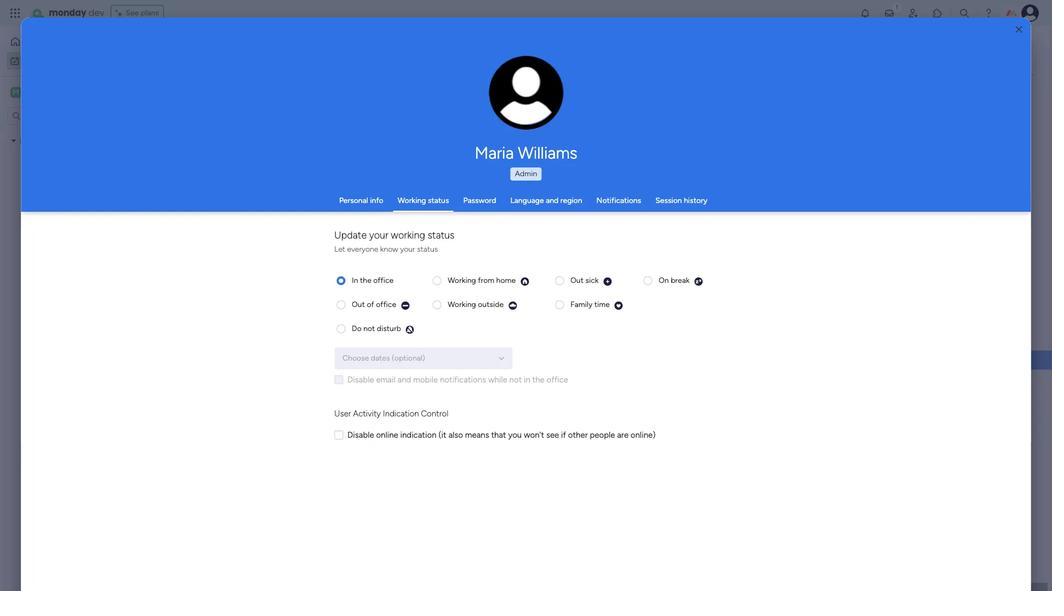 Task type: vqa. For each thing, say whether or not it's contained in the screenshot.
shortcut
no



Task type: describe. For each thing, give the bounding box(es) containing it.
disable for disable online indication (it also means that you won't see if other people are online)
[[347, 430, 374, 440]]

queue
[[57, 211, 80, 220]]

preview image for on break
[[694, 277, 703, 286]]

maria williams image
[[1021, 4, 1039, 22]]

from
[[478, 276, 494, 285]]

profile
[[529, 99, 550, 107]]

mobile
[[413, 375, 438, 385]]

notifications
[[440, 375, 486, 385]]

1 vertical spatial the
[[532, 375, 545, 385]]

0 horizontal spatial the
[[360, 276, 371, 285]]

session history link
[[655, 196, 708, 205]]

preview image for out of office
[[401, 301, 410, 310]]

office for out of office
[[376, 300, 396, 309]]

out of office
[[352, 300, 396, 309]]

office for in the office
[[373, 276, 394, 285]]

password
[[463, 196, 496, 205]]

disable for disable email and mobile notifications while not in the office
[[347, 375, 374, 385]]

(it
[[439, 430, 446, 440]]

help image
[[983, 8, 994, 19]]

history
[[684, 196, 708, 205]]

preview image for working from home
[[520, 277, 529, 286]]

preview image for working outside
[[508, 301, 517, 310]]

personal
[[339, 196, 368, 205]]

working from home
[[448, 276, 516, 285]]

time
[[594, 300, 610, 309]]

/
[[235, 215, 240, 229]]

let
[[334, 245, 345, 254]]

in
[[524, 375, 530, 385]]

password link
[[463, 196, 496, 205]]

williams
[[518, 144, 577, 163]]

on break
[[659, 276, 690, 285]]

email
[[376, 375, 396, 385]]

working status link
[[398, 196, 449, 205]]

out sick
[[570, 276, 599, 285]]

inbox image
[[884, 8, 895, 19]]

notifications image
[[860, 8, 871, 19]]

1 vertical spatial your
[[400, 245, 415, 254]]

language
[[510, 196, 544, 205]]

bugs
[[38, 211, 55, 220]]

team
[[55, 136, 73, 145]]

user activity indication control
[[334, 409, 448, 419]]

0 vertical spatial status
[[428, 196, 449, 205]]

while
[[488, 375, 507, 385]]

dev
[[89, 7, 104, 19]]

see
[[126, 8, 139, 18]]

in
[[352, 276, 358, 285]]

team
[[40, 87, 61, 97]]

Search in workspace field
[[23, 110, 92, 122]]

preview image for do not disturb
[[405, 325, 415, 335]]

personal info link
[[339, 196, 383, 205]]

other
[[568, 430, 588, 440]]

out for out of office
[[352, 300, 365, 309]]

personal info
[[339, 196, 383, 205]]

1 horizontal spatial and
[[546, 196, 559, 205]]

list box containing my scrum team
[[0, 129, 140, 410]]

update
[[334, 230, 367, 242]]

family time
[[570, 300, 610, 309]]

user
[[334, 409, 351, 419]]

disturb
[[377, 324, 401, 333]]

home
[[25, 37, 46, 46]]

do
[[352, 324, 362, 333]]

means
[[465, 430, 489, 440]]

change profile picture
[[503, 99, 550, 116]]

select product image
[[10, 8, 21, 19]]

people
[[590, 430, 615, 440]]

workspace selection element
[[10, 86, 63, 99]]

disable online indication (it also means that you won't see if other people are online)
[[347, 430, 656, 440]]

disable email and mobile notifications while not in the office
[[347, 375, 568, 385]]

online
[[376, 430, 398, 440]]

won't
[[524, 430, 544, 440]]

in the office
[[352, 276, 394, 285]]

info
[[370, 196, 383, 205]]

this week / 0 items
[[185, 215, 269, 229]]

see
[[546, 430, 559, 440]]

this
[[185, 215, 205, 229]]

are
[[617, 430, 629, 440]]

know
[[380, 245, 398, 254]]

Filter dashboard by text search field
[[162, 88, 265, 105]]

1 public board image from the top
[[24, 154, 34, 165]]

2 vertical spatial status
[[417, 245, 438, 254]]

language and region link
[[510, 196, 582, 205]]



Task type: locate. For each thing, give the bounding box(es) containing it.
family
[[570, 300, 593, 309]]

1 vertical spatial preview image
[[614, 301, 624, 310]]

0
[[243, 219, 248, 228]]

1 vertical spatial status
[[428, 230, 455, 242]]

office
[[373, 276, 394, 285], [376, 300, 396, 309], [547, 375, 568, 385]]

my for my work
[[24, 56, 35, 65]]

status down working
[[417, 245, 438, 254]]

0 horizontal spatial your
[[369, 230, 388, 242]]

my inside button
[[24, 56, 35, 65]]

out left sick
[[570, 276, 584, 285]]

2 vertical spatial my
[[20, 136, 30, 145]]

0 vertical spatial and
[[546, 196, 559, 205]]

my team
[[25, 87, 61, 97]]

and left region
[[546, 196, 559, 205]]

of
[[367, 300, 374, 309]]

0 vertical spatial public board image
[[24, 154, 34, 165]]

working
[[398, 196, 426, 205], [448, 276, 476, 285], [448, 300, 476, 309]]

my right caret down icon at left top
[[20, 136, 30, 145]]

choose
[[342, 354, 369, 363]]

2 horizontal spatial preview image
[[614, 301, 624, 310]]

close image
[[1016, 25, 1022, 34]]

1 vertical spatial office
[[376, 300, 396, 309]]

that
[[491, 430, 506, 440]]

choose dates (optional)
[[342, 354, 425, 363]]

break
[[671, 276, 690, 285]]

0 horizontal spatial out
[[352, 300, 365, 309]]

your up know
[[369, 230, 388, 242]]

my left work at the left of the page
[[24, 56, 35, 65]]

preview image right home
[[520, 277, 529, 286]]

my work
[[24, 56, 53, 65]]

0 horizontal spatial not
[[363, 324, 375, 333]]

picture
[[515, 108, 538, 116]]

0 vertical spatial the
[[360, 276, 371, 285]]

0 vertical spatial my
[[24, 56, 35, 65]]

working for working status
[[398, 196, 426, 205]]

1 image
[[892, 1, 902, 13]]

work
[[37, 56, 53, 65]]

the right in
[[532, 375, 545, 385]]

change
[[503, 99, 528, 107]]

working left from
[[448, 276, 476, 285]]

1 vertical spatial disable
[[347, 430, 374, 440]]

preview image
[[603, 277, 612, 286], [694, 277, 703, 286], [401, 301, 410, 310], [508, 301, 517, 310]]

list box
[[0, 129, 140, 410]]

items
[[250, 219, 269, 228]]

home
[[496, 276, 516, 285]]

1 vertical spatial and
[[398, 375, 411, 385]]

online)
[[631, 430, 656, 440]]

also
[[448, 430, 463, 440]]

status
[[428, 196, 449, 205], [428, 230, 455, 242], [417, 245, 438, 254]]

0 horizontal spatial and
[[398, 375, 411, 385]]

preview image right outside on the left
[[508, 301, 517, 310]]

2 vertical spatial office
[[547, 375, 568, 385]]

outside
[[478, 300, 504, 309]]

working
[[391, 230, 425, 242]]

1 vertical spatial working
[[448, 276, 476, 285]]

0 vertical spatial working
[[398, 196, 426, 205]]

office right in
[[547, 375, 568, 385]]

home button
[[7, 33, 118, 50]]

office up out of office
[[373, 276, 394, 285]]

1 horizontal spatial the
[[532, 375, 545, 385]]

my right workspace image
[[25, 87, 38, 97]]

1 horizontal spatial not
[[509, 375, 522, 385]]

apps image
[[932, 8, 943, 19]]

notifications link
[[597, 196, 641, 205]]

not
[[363, 324, 375, 333], [509, 375, 522, 385]]

0 horizontal spatial preview image
[[405, 325, 415, 335]]

admin
[[515, 169, 537, 179]]

preview image right time
[[614, 301, 624, 310]]

1 vertical spatial not
[[509, 375, 522, 385]]

1 disable from the top
[[347, 375, 374, 385]]

maria
[[475, 144, 514, 163]]

indication
[[383, 409, 419, 419]]

2 disable from the top
[[347, 430, 374, 440]]

do not disturb
[[352, 324, 401, 333]]

0 vertical spatial disable
[[347, 375, 374, 385]]

status right working
[[428, 230, 455, 242]]

0 vertical spatial preview image
[[520, 277, 529, 286]]

monday
[[49, 7, 86, 19]]

not right 'do'
[[363, 324, 375, 333]]

the right 'in'
[[360, 276, 371, 285]]

status left password
[[428, 196, 449, 205]]

out left the of
[[352, 300, 365, 309]]

language and region
[[510, 196, 582, 205]]

my for my team
[[25, 87, 38, 97]]

2 vertical spatial working
[[448, 300, 476, 309]]

0 vertical spatial out
[[570, 276, 584, 285]]

my work button
[[7, 52, 118, 69]]

working left outside on the left
[[448, 300, 476, 309]]

see plans button
[[111, 5, 164, 21]]

preview image right sick
[[603, 277, 612, 286]]

workspace image
[[10, 86, 21, 98]]

notifications
[[597, 196, 641, 205]]

dates
[[371, 354, 390, 363]]

the
[[360, 276, 371, 285], [532, 375, 545, 385]]

0 vertical spatial not
[[363, 324, 375, 333]]

preview image
[[520, 277, 529, 286], [614, 301, 624, 310], [405, 325, 415, 335]]

everyone
[[347, 245, 378, 254]]

0 vertical spatial your
[[369, 230, 388, 242]]

preview image right the "disturb"
[[405, 325, 415, 335]]

indication
[[400, 430, 437, 440]]

on
[[659, 276, 669, 285]]

your
[[369, 230, 388, 242], [400, 245, 415, 254]]

working up working
[[398, 196, 426, 205]]

2 public board image from the top
[[24, 247, 34, 258]]

(optional)
[[392, 354, 425, 363]]

disable down choose
[[347, 375, 374, 385]]

plans
[[141, 8, 159, 18]]

1 horizontal spatial your
[[400, 245, 415, 254]]

0 vertical spatial office
[[373, 276, 394, 285]]

monday dev
[[49, 7, 104, 19]]

preview image up the "disturb"
[[401, 301, 410, 310]]

m
[[13, 87, 19, 97]]

maria williams
[[475, 144, 577, 163]]

1 vertical spatial out
[[352, 300, 365, 309]]

see plans
[[126, 8, 159, 18]]

2 vertical spatial preview image
[[405, 325, 415, 335]]

working outside
[[448, 300, 504, 309]]

my inside workspace selection element
[[25, 87, 38, 97]]

option
[[0, 131, 140, 133]]

update your working status let everyone know your status
[[334, 230, 455, 254]]

caret down image
[[12, 137, 16, 145]]

disable
[[347, 375, 374, 385], [347, 430, 374, 440]]

public board image
[[24, 154, 34, 165], [24, 247, 34, 258]]

my for my scrum team
[[20, 136, 30, 145]]

office right the of
[[376, 300, 396, 309]]

sick
[[585, 276, 599, 285]]

my
[[24, 56, 35, 65], [25, 87, 38, 97], [20, 136, 30, 145]]

and
[[546, 196, 559, 205], [398, 375, 411, 385]]

1 horizontal spatial out
[[570, 276, 584, 285]]

invite members image
[[908, 8, 919, 19]]

bugs queue
[[38, 211, 80, 220]]

disable down activity at bottom left
[[347, 430, 374, 440]]

region
[[560, 196, 582, 205]]

control
[[421, 409, 448, 419]]

activity
[[353, 409, 381, 419]]

1 vertical spatial my
[[25, 87, 38, 97]]

not left in
[[509, 375, 522, 385]]

your down working
[[400, 245, 415, 254]]

if
[[561, 430, 566, 440]]

1 vertical spatial public board image
[[24, 247, 34, 258]]

working status
[[398, 196, 449, 205]]

and right email
[[398, 375, 411, 385]]

out for out sick
[[570, 276, 584, 285]]

working for working outside
[[448, 300, 476, 309]]

preview image right break
[[694, 277, 703, 286]]

search everything image
[[959, 8, 970, 19]]

working for working from home
[[448, 276, 476, 285]]

1 horizontal spatial preview image
[[520, 277, 529, 286]]

scrum
[[32, 136, 53, 145]]

roadmap
[[38, 192, 70, 201]]

preview image for out sick
[[603, 277, 612, 286]]

preview image for family time
[[614, 301, 624, 310]]

my scrum team
[[20, 136, 73, 145]]

change profile picture button
[[489, 56, 564, 130]]

you
[[508, 430, 522, 440]]



